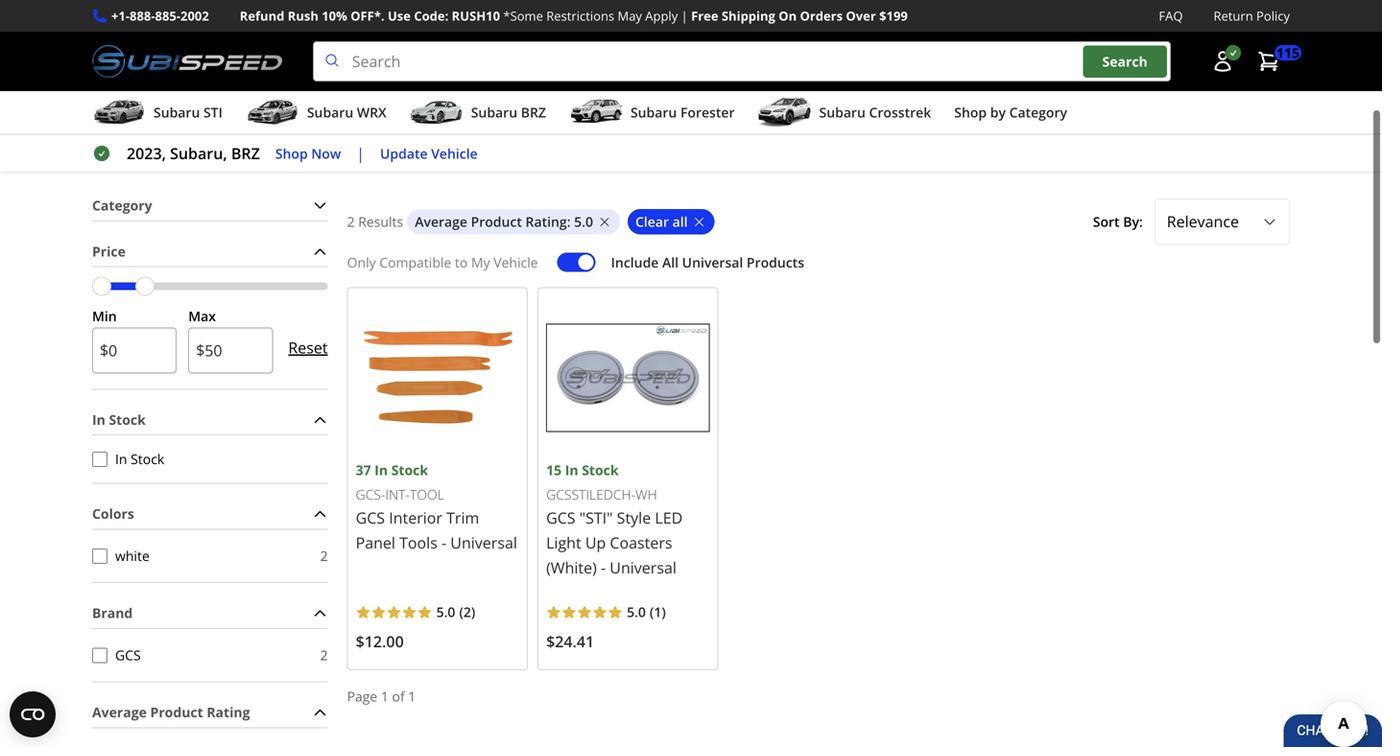 Task type: vqa. For each thing, say whether or not it's contained in the screenshot.
Rubber button
no



Task type: describe. For each thing, give the bounding box(es) containing it.
brand
[[92, 604, 133, 623]]

subaru for subaru wrx
[[307, 103, 353, 122]]

the up cargo
[[892, 24, 915, 45]]

stock inside 37 in stock gcs-int-tool gcs interior trim panel tools - universal
[[391, 461, 428, 480]]

more
[[692, 84, 726, 103]]

shop now
[[275, 144, 341, 162]]

- inside 15 in stock gcsstiledch-wh gcs "sti" style led light up coasters (white) - universal
[[601, 558, 606, 578]]

from
[[1089, 24, 1124, 45]]

1 vertical spatial you
[[631, 24, 658, 45]]

results
[[358, 213, 403, 231]]

useful
[[242, 47, 286, 68]]

gcs inside 15 in stock gcsstiledch-wh gcs "sti" style led light up coasters (white) - universal
[[546, 508, 576, 528]]

2023, subaru, brz
[[127, 143, 260, 164]]

2 horizontal spatial improve
[[829, 24, 888, 45]]

1 horizontal spatial 1
[[408, 688, 416, 706]]

brz inside dropdown button
[[521, 103, 546, 122]]

0 horizontal spatial trim
[[594, 47, 624, 68]]

1 vertical spatial brz
[[231, 143, 260, 164]]

orders
[[800, 7, 843, 24]]

and right on
[[797, 24, 825, 45]]

rush
[[288, 7, 319, 24]]

with
[[242, 1, 275, 22]]

of up crosstrek.
[[425, 1, 439, 22]]

a subaru brz thumbnail image image
[[410, 98, 463, 127]]

design,
[[242, 116, 293, 137]]

crosstrek
[[869, 103, 931, 122]]

have
[[514, 24, 548, 45]]

2 left results at the top left of the page
[[347, 213, 355, 231]]

and down range
[[379, 24, 407, 45]]

refund rush 10% off*. use code: rush10 *some restrictions may apply | free shipping on orders over $199
[[240, 7, 908, 24]]

product for average product rating
[[150, 704, 203, 722]]

appearance.
[[826, 93, 915, 114]]

subaru sti button
[[92, 95, 223, 134]]

1 vertical spatial vehicle
[[494, 253, 538, 271]]

liners,
[[937, 47, 981, 68]]

price
[[92, 242, 126, 261]]

page
[[347, 688, 378, 706]]

coasters
[[610, 533, 672, 553]]

15
[[546, 461, 562, 480]]

tools
[[399, 533, 438, 553]]

average product rating region
[[92, 728, 328, 748]]

shop featured products
[[560, 134, 823, 165]]

free
[[691, 7, 719, 24]]

all
[[662, 253, 679, 271]]

and down "covers"
[[1078, 93, 1105, 114]]

gcs "sti" style led light up coasters (white) - universal image
[[546, 296, 710, 460]]

faq
[[1159, 7, 1183, 24]]

options
[[458, 47, 512, 68]]

2 down trim
[[464, 603, 471, 622]]

colors
[[92, 505, 134, 523]]

console
[[751, 47, 806, 68]]

1 vertical spatial interior
[[919, 24, 972, 45]]

comfort
[[578, 70, 635, 91]]

115 button
[[1248, 42, 1302, 81]]

and left trunk
[[985, 47, 1012, 68]]

seats
[[853, 70, 891, 91]]

to down useful
[[242, 70, 257, 91]]

our
[[279, 1, 304, 22]]

a subaru wrx thumbnail image image
[[246, 98, 299, 127]]

in inside dropdown button
[[92, 411, 105, 429]]

faq link
[[1159, 6, 1183, 26]]

( for $12.00
[[459, 603, 464, 622]]

page 1 of 1
[[347, 688, 416, 706]]

2 left panel
[[320, 547, 328, 565]]

gcs-
[[356, 486, 385, 504]]

int-
[[385, 486, 410, 504]]

1 vertical spatial a
[[357, 139, 366, 160]]

of right by
[[1022, 116, 1037, 137]]

compatible
[[379, 253, 451, 271]]

and down the about
[[326, 139, 353, 160]]

we
[[487, 24, 510, 45]]

of right page
[[392, 688, 405, 706]]

accessories,
[[500, 1, 586, 22]]

average product rating button
[[92, 699, 328, 728]]

shop for shop now
[[275, 144, 308, 162]]

shop by category button
[[954, 95, 1067, 134]]

lighting,
[[562, 93, 619, 114]]

policy
[[1257, 7, 1290, 24]]

style
[[617, 508, 651, 528]]

white
[[115, 547, 150, 565]]

shop for shop by category
[[954, 103, 987, 122]]

covers
[[1051, 70, 1098, 91]]

keep
[[261, 70, 295, 91]]

gcs interior trim panel tools - universal image
[[356, 296, 519, 460]]

add
[[313, 93, 342, 114]]

Min text field
[[92, 328, 177, 374]]

return policy link
[[1214, 6, 1290, 26]]

experience
[[422, 139, 501, 160]]

subispeed logo image
[[92, 41, 282, 82]]

subaru,
[[170, 143, 227, 164]]

a subaru sti thumbnail image image
[[92, 98, 146, 127]]

1 horizontal spatial a
[[938, 116, 946, 137]]

shipping
[[722, 7, 776, 24]]

everything
[[552, 24, 627, 45]]

your down "covers"
[[1041, 116, 1073, 137]]

their
[[947, 93, 980, 114]]

1 vertical spatial in stock
[[115, 450, 164, 469]]

stock inside 15 in stock gcsstiledch-wh gcs "sti" style led light up coasters (white) - universal
[[582, 461, 619, 480]]

sort by:
[[1093, 213, 1143, 231]]

1 vertical spatial trim
[[654, 93, 684, 114]]

like
[[438, 116, 462, 137]]

0 horizontal spatial improve
[[650, 1, 709, 22]]

0 horizontal spatial quality
[[965, 70, 1014, 91]]

5.0 for gcs "sti" style led light up coasters (white) - universal
[[627, 603, 646, 622]]

custom
[[346, 93, 399, 114]]

$199
[[879, 7, 908, 24]]

+1-
[[111, 7, 130, 24]]

1 vertical spatial |
[[356, 143, 365, 164]]

2 horizontal spatial 1
[[654, 603, 662, 622]]

to left my
[[455, 253, 468, 271]]

range
[[379, 1, 421, 22]]

shop for shop featured products
[[560, 134, 615, 165]]

the right the make
[[743, 116, 766, 137]]

rating for average product rating : 5.0
[[526, 213, 567, 231]]

search input field
[[313, 41, 1171, 82]]

2 organizers from the left
[[1059, 47, 1134, 68]]

subaru wrx
[[307, 103, 387, 122]]

5.0 for gcs interior trim panel tools - universal
[[436, 603, 455, 622]]

- inside 37 in stock gcs-int-tool gcs interior trim panel tools - universal
[[442, 533, 447, 553]]

off*.
[[351, 7, 385, 24]]

the up the customize
[[713, 1, 736, 22]]

restrictions
[[546, 7, 615, 24]]

In Stock button
[[92, 452, 108, 467]]

cargo
[[894, 47, 933, 68]]

in stock inside dropdown button
[[92, 411, 146, 429]]

in stock button
[[92, 405, 328, 435]]

rush10
[[452, 7, 500, 24]]

subaru brz
[[471, 103, 546, 122]]

and right $199
[[918, 1, 945, 22]]

include
[[611, 253, 659, 271]]

max
[[188, 307, 216, 326]]

forester,
[[312, 24, 375, 45]]

arranged.
[[435, 70, 504, 91]]

subaru for subaru forester
[[631, 103, 677, 122]]

subaru for subaru brz
[[471, 103, 518, 122]]

driving
[[370, 139, 418, 160]]

vehicle,
[[1031, 24, 1085, 45]]

subaru crosstrek
[[819, 103, 931, 122]]

2002
[[180, 7, 209, 24]]

forester
[[681, 103, 735, 122]]

1 horizontal spatial for
[[919, 93, 943, 114]]



Task type: locate. For each thing, give the bounding box(es) containing it.
2 vertical spatial improve
[[736, 93, 795, 114]]

average for average product rating : 5.0
[[415, 213, 467, 231]]

shop inside dropdown button
[[954, 103, 987, 122]]

sti,
[[282, 24, 308, 45]]

in right 37
[[375, 461, 388, 480]]

( down 'coasters'
[[650, 603, 654, 622]]

2 vertical spatial interior
[[770, 116, 823, 137]]

universal inside 15 in stock gcsstiledch-wh gcs "sti" style led light up coasters (white) - universal
[[610, 558, 677, 578]]

| left 'free'
[[681, 7, 688, 24]]

maximum slider
[[135, 277, 155, 296]]

2 horizontal spatial universal
[[682, 253, 743, 271]]

to up the make
[[717, 93, 732, 114]]

Select... button
[[1155, 199, 1290, 245]]

1 horizontal spatial -
[[601, 558, 606, 578]]

0 horizontal spatial -
[[442, 533, 447, 553]]

0 horizontal spatial you
[[590, 1, 616, 22]]

improve up "organizers,"
[[829, 24, 888, 45]]

led
[[531, 93, 558, 114], [655, 508, 683, 528]]

organizers down from
[[1059, 47, 1134, 68]]

1 horizontal spatial )
[[662, 603, 666, 622]]

0 horizontal spatial a
[[357, 139, 366, 160]]

0 horizontal spatial )
[[471, 603, 476, 622]]

and right "covers"
[[1102, 70, 1129, 91]]

37 in stock gcs-int-tool gcs interior trim panel tools - universal
[[356, 461, 517, 553]]

the
[[713, 1, 736, 22], [892, 24, 915, 45], [799, 93, 822, 114], [743, 116, 766, 137]]

a down the about
[[357, 139, 366, 160]]

0 vertical spatial you
[[590, 1, 616, 22]]

1 ( from the left
[[459, 603, 464, 622]]

GCS button
[[92, 648, 108, 664]]

rating up average product rating region
[[207, 704, 250, 722]]

and down lighting,
[[569, 116, 596, 137]]

shop down a subaru forester thumbnail image
[[560, 134, 615, 165]]

to down have
[[516, 47, 531, 68]]

product up average product rating region
[[150, 704, 203, 722]]

more
[[536, 70, 574, 91]]

0 horizontal spatial gcs
[[115, 647, 141, 665]]

upgrades.
[[628, 47, 699, 68]]

product for average product rating : 5.0
[[471, 213, 522, 231]]

all
[[673, 213, 688, 231]]

quality down seat
[[1025, 93, 1074, 114]]

your up vehicle,
[[1049, 1, 1082, 22]]

vehicle right my
[[494, 253, 538, 271]]

brz down design, at the left of page
[[231, 143, 260, 164]]

search button
[[1083, 45, 1167, 78]]

888-
[[130, 7, 155, 24]]

organizers down forester,
[[290, 47, 365, 68]]

with our extensive range of interior accessories, you can improve the convenience, aesthetics, and practicality of your subaru wrx, sti, forester, and crosstrek. we have everything you need to customize and improve the interior of your vehicle, from useful organizers and storage options to opulent trim upgrades. utilize console organizers, cargo liners, and trunk organizers to keep your items orderly arranged. for more comfort and protection, upgrade your seats with high-quality seat covers and cushions. add custom floor mats, inside led lighting, and trim kits to improve the appearance. for their great quality and design, think about brands like weathertech, and husky liners. make the interior of your subaru a reflection of your personality and a driving experience enhancer.
[[242, 1, 1138, 160]]

reflection
[[950, 116, 1018, 137]]

1 horizontal spatial improve
[[736, 93, 795, 114]]

practicality
[[949, 1, 1027, 22]]

0 horizontal spatial shop
[[275, 144, 308, 162]]

1 vertical spatial led
[[655, 508, 683, 528]]

and up husky
[[623, 93, 650, 114]]

universal inside 37 in stock gcs-int-tool gcs interior trim panel tools - universal
[[451, 533, 517, 553]]

1 vertical spatial average
[[92, 704, 147, 722]]

subaru forester
[[631, 103, 735, 122]]

brands
[[383, 116, 434, 137]]

2 ) from the left
[[662, 603, 666, 622]]

0 vertical spatial rating
[[526, 213, 567, 231]]

gcs
[[356, 508, 385, 528], [546, 508, 576, 528], [115, 647, 141, 665]]

$24.41
[[546, 631, 594, 652]]

by:
[[1123, 213, 1143, 231]]

0 horizontal spatial organizers
[[290, 47, 365, 68]]

floor
[[403, 93, 437, 114]]

universal right all
[[682, 253, 743, 271]]

select... image
[[1262, 214, 1278, 230]]

make
[[700, 116, 739, 137]]

0 horizontal spatial rating
[[207, 704, 250, 722]]

a subaru crosstrek thumbnail image image
[[758, 98, 812, 127]]

white button
[[92, 549, 108, 564]]

1 horizontal spatial product
[[471, 213, 522, 231]]

stock right in stock "button"
[[131, 450, 164, 469]]

seat
[[1017, 70, 1047, 91]]

1 vertical spatial for
[[919, 93, 943, 114]]

subaru for subaru crosstrek
[[819, 103, 866, 122]]

subaru inside 'dropdown button'
[[154, 103, 200, 122]]

reset
[[288, 337, 328, 358]]

0 horizontal spatial vehicle
[[431, 144, 478, 162]]

1 horizontal spatial shop
[[560, 134, 615, 165]]

0 vertical spatial product
[[471, 213, 522, 231]]

shop now link
[[275, 143, 341, 165]]

subaru inside dropdown button
[[471, 103, 518, 122]]

5.0 down 'coasters'
[[627, 603, 646, 622]]

for down high- at the top right
[[919, 93, 943, 114]]

0 horizontal spatial brz
[[231, 143, 260, 164]]

include all universal products
[[611, 253, 804, 271]]

in up in stock "button"
[[92, 411, 105, 429]]

1 organizers from the left
[[290, 47, 365, 68]]

organizers
[[290, 47, 365, 68], [1059, 47, 1134, 68]]

(white)
[[546, 558, 597, 578]]

1 vertical spatial -
[[601, 558, 606, 578]]

open widget image
[[10, 692, 56, 738]]

stock inside dropdown button
[[109, 411, 146, 429]]

1 horizontal spatial universal
[[610, 558, 677, 578]]

of down practicality
[[976, 24, 991, 45]]

stock
[[109, 411, 146, 429], [131, 450, 164, 469], [391, 461, 428, 480], [582, 461, 619, 480]]

trim up liners.
[[654, 93, 684, 114]]

1 horizontal spatial led
[[655, 508, 683, 528]]

refund
[[240, 7, 285, 24]]

0 vertical spatial universal
[[682, 253, 743, 271]]

0 horizontal spatial (
[[459, 603, 464, 622]]

enhancer.
[[505, 139, 577, 160]]

of down appearance.
[[827, 116, 842, 137]]

2 horizontal spatial shop
[[954, 103, 987, 122]]

0 horizontal spatial interior
[[443, 1, 496, 22]]

0 horizontal spatial for
[[508, 70, 532, 91]]

*some
[[503, 7, 543, 24]]

trim
[[446, 508, 479, 528]]

button image
[[1211, 50, 1235, 73]]

5.0 ( 1 )
[[627, 603, 666, 622]]

improve down upgrade
[[736, 93, 795, 114]]

you up the everything
[[590, 1, 616, 22]]

|
[[681, 7, 688, 24], [356, 143, 365, 164]]

stock up gcsstiledch-
[[582, 461, 619, 480]]

1 ) from the left
[[471, 603, 476, 622]]

gcs down gcs-
[[356, 508, 385, 528]]

) down 'coasters'
[[662, 603, 666, 622]]

subaru crosstrek button
[[758, 95, 931, 134]]

the down upgrade
[[799, 93, 822, 114]]

average down gcs button
[[92, 704, 147, 722]]

2 left $12.00
[[320, 646, 328, 665]]

need
[[662, 24, 698, 45]]

1 horizontal spatial 5.0
[[574, 213, 593, 231]]

in inside 37 in stock gcs-int-tool gcs interior trim panel tools - universal
[[375, 461, 388, 480]]

average for average product rating
[[92, 704, 147, 722]]

0 vertical spatial |
[[681, 7, 688, 24]]

5.0 right :
[[574, 213, 593, 231]]

and down the upgrades.
[[639, 70, 666, 91]]

0 horizontal spatial 1
[[381, 688, 389, 706]]

wrx
[[357, 103, 387, 122]]

1 horizontal spatial trim
[[654, 93, 684, 114]]

improve up need
[[650, 1, 709, 22]]

885-
[[155, 7, 180, 24]]

shop left the now
[[275, 144, 308, 162]]

1 horizontal spatial gcs
[[356, 508, 385, 528]]

0 vertical spatial average
[[415, 213, 467, 231]]

customize
[[720, 24, 793, 45]]

0 vertical spatial led
[[531, 93, 558, 114]]

quality up great
[[965, 70, 1014, 91]]

you down "can"
[[631, 24, 658, 45]]

1 horizontal spatial organizers
[[1059, 47, 1134, 68]]

1 horizontal spatial brz
[[521, 103, 546, 122]]

0 vertical spatial vehicle
[[431, 144, 478, 162]]

- down up
[[601, 558, 606, 578]]

0 horizontal spatial universal
[[451, 533, 517, 553]]

a subaru forester thumbnail image image
[[569, 98, 623, 127]]

1 horizontal spatial (
[[650, 603, 654, 622]]

2 horizontal spatial 5.0
[[627, 603, 646, 622]]

1 horizontal spatial rating
[[526, 213, 567, 231]]

average product rating
[[92, 704, 250, 722]]

0 horizontal spatial |
[[356, 143, 365, 164]]

rating inside 'dropdown button'
[[207, 704, 250, 722]]

led inside with our extensive range of interior accessories, you can improve the convenience, aesthetics, and practicality of your subaru wrx, sti, forester, and crosstrek. we have everything you need to customize and improve the interior of your vehicle, from useful organizers and storage options to opulent trim upgrades. utilize console organizers, cargo liners, and trunk organizers to keep your items orderly arranged. for more comfort and protection, upgrade your seats with high-quality seat covers and cushions. add custom floor mats, inside led lighting, and trim kits to improve the appearance. for their great quality and design, think about brands like weathertech, and husky liners. make the interior of your subaru a reflection of your personality and a driving experience enhancer.
[[531, 93, 558, 114]]

1 vertical spatial improve
[[829, 24, 888, 45]]

universal down trim
[[451, 533, 517, 553]]

products
[[747, 253, 804, 271]]

a left reflection at the right top of page
[[938, 116, 946, 137]]

storage
[[400, 47, 454, 68]]

your up add
[[299, 70, 332, 91]]

1 horizontal spatial average
[[415, 213, 467, 231]]

0 vertical spatial interior
[[443, 1, 496, 22]]

minimum slider
[[92, 277, 111, 296]]

shop left by
[[954, 103, 987, 122]]

2 horizontal spatial gcs
[[546, 508, 576, 528]]

your down "organizers,"
[[817, 70, 849, 91]]

on
[[779, 7, 797, 24]]

update vehicle
[[380, 144, 478, 162]]

gcs right gcs button
[[115, 647, 141, 665]]

clear
[[636, 213, 669, 231]]

1 vertical spatial rating
[[207, 704, 250, 722]]

code:
[[414, 7, 449, 24]]

interior
[[389, 508, 442, 528]]

trim up comfort
[[594, 47, 624, 68]]

2023,
[[127, 143, 166, 164]]

products
[[724, 134, 823, 165]]

rating for average product rating
[[207, 704, 250, 722]]

in
[[92, 411, 105, 429], [115, 450, 127, 469], [375, 461, 388, 480], [565, 461, 578, 480]]

with
[[895, 70, 925, 91]]

2 horizontal spatial interior
[[919, 24, 972, 45]]

in stock
[[92, 411, 146, 429], [115, 450, 164, 469]]

1 horizontal spatial you
[[631, 24, 658, 45]]

liners.
[[648, 116, 696, 137]]

gcs inside 37 in stock gcs-int-tool gcs interior trim panel tools - universal
[[356, 508, 385, 528]]

product inside 'dropdown button'
[[150, 704, 203, 722]]

rating down enhancer.
[[526, 213, 567, 231]]

to up "utilize"
[[702, 24, 716, 45]]

in inside 15 in stock gcsstiledch-wh gcs "sti" style led light up coasters (white) - universal
[[565, 461, 578, 480]]

0 vertical spatial quality
[[965, 70, 1014, 91]]

gcs up 'light'
[[546, 508, 576, 528]]

led down more
[[531, 93, 558, 114]]

) for gcs interior trim panel tools - universal
[[471, 603, 476, 622]]

opulent
[[535, 47, 590, 68]]

) down trim
[[471, 603, 476, 622]]

0 horizontal spatial average
[[92, 704, 147, 722]]

0 vertical spatial trim
[[594, 47, 624, 68]]

universal
[[682, 253, 743, 271], [451, 533, 517, 553], [610, 558, 677, 578]]

in stock right in stock "button"
[[115, 450, 164, 469]]

interior up crosstrek.
[[443, 1, 496, 22]]

2 ( from the left
[[650, 603, 654, 622]]

vehicle down 'like'
[[431, 144, 478, 162]]

in right in stock "button"
[[115, 450, 127, 469]]

0 vertical spatial for
[[508, 70, 532, 91]]

your down practicality
[[995, 24, 1027, 45]]

1 vertical spatial product
[[150, 704, 203, 722]]

| down the about
[[356, 143, 365, 164]]

universal down 'coasters'
[[610, 558, 677, 578]]

reset button
[[288, 325, 328, 371]]

stock down min text box
[[109, 411, 146, 429]]

vehicle inside button
[[431, 144, 478, 162]]

+1-888-885-2002
[[111, 7, 209, 24]]

led inside 15 in stock gcsstiledch-wh gcs "sti" style led light up coasters (white) - universal
[[655, 508, 683, 528]]

( down trim
[[459, 603, 464, 622]]

stock up int-
[[391, 461, 428, 480]]

5.0 down tools
[[436, 603, 455, 622]]

0 horizontal spatial product
[[150, 704, 203, 722]]

2 vertical spatial universal
[[610, 558, 677, 578]]

to
[[702, 24, 716, 45], [516, 47, 531, 68], [242, 70, 257, 91], [717, 93, 732, 114], [455, 253, 468, 271]]

0 horizontal spatial 5.0
[[436, 603, 455, 622]]

1 horizontal spatial vehicle
[[494, 253, 538, 271]]

1 horizontal spatial |
[[681, 7, 688, 24]]

search
[[1103, 52, 1148, 70]]

1 horizontal spatial interior
[[770, 116, 823, 137]]

may
[[618, 7, 642, 24]]

kits
[[688, 93, 713, 114]]

improve
[[650, 1, 709, 22], [829, 24, 888, 45], [736, 93, 795, 114]]

- right tools
[[442, 533, 447, 553]]

( for $24.41
[[650, 603, 654, 622]]

interior up liners,
[[919, 24, 972, 45]]

wrx,
[[242, 24, 278, 45]]

by
[[990, 103, 1006, 122]]

and
[[918, 1, 945, 22], [379, 24, 407, 45], [797, 24, 825, 45], [369, 47, 396, 68], [985, 47, 1012, 68], [639, 70, 666, 91], [1102, 70, 1129, 91], [623, 93, 650, 114], [1078, 93, 1105, 114], [569, 116, 596, 137], [326, 139, 353, 160]]

shop by category
[[954, 103, 1067, 122]]

in right 15
[[565, 461, 578, 480]]

average product rating : 5.0
[[415, 213, 593, 231]]

your down appearance.
[[846, 116, 878, 137]]

2
[[347, 213, 355, 231], [320, 547, 328, 565], [464, 603, 471, 622], [320, 646, 328, 665]]

interior down upgrade
[[770, 116, 823, 137]]

) for gcs "sti" style led light up coasters (white) - universal
[[662, 603, 666, 622]]

and up "orderly"
[[369, 47, 396, 68]]

0 vertical spatial a
[[938, 116, 946, 137]]

use
[[388, 7, 411, 24]]

led down "wh"
[[655, 508, 683, 528]]

0 vertical spatial improve
[[650, 1, 709, 22]]

in stock up in stock "button"
[[92, 411, 146, 429]]

brz up enhancer.
[[521, 103, 546, 122]]

my
[[471, 253, 490, 271]]

1 vertical spatial universal
[[451, 533, 517, 553]]

tool
[[410, 486, 444, 504]]

product up my
[[471, 213, 522, 231]]

convenience,
[[740, 1, 834, 22]]

0 horizontal spatial led
[[531, 93, 558, 114]]

average up only compatible to my vehicle
[[415, 213, 467, 231]]

subaru for subaru sti
[[154, 103, 200, 122]]

5.0 ( 2 )
[[436, 603, 476, 622]]

of up vehicle,
[[1031, 1, 1045, 22]]

a
[[938, 116, 946, 137], [357, 139, 366, 160]]

0 vertical spatial brz
[[521, 103, 546, 122]]

average inside 'dropdown button'
[[92, 704, 147, 722]]

:
[[567, 213, 571, 231]]

1 horizontal spatial quality
[[1025, 93, 1074, 114]]

for up inside
[[508, 70, 532, 91]]

now
[[311, 144, 341, 162]]

update vehicle button
[[380, 143, 478, 165]]

0 vertical spatial in stock
[[92, 411, 146, 429]]

interior
[[443, 1, 496, 22], [919, 24, 972, 45], [770, 116, 823, 137]]

Max text field
[[188, 328, 273, 374]]

1 vertical spatial quality
[[1025, 93, 1074, 114]]

upgrade
[[753, 70, 813, 91]]

0 vertical spatial -
[[442, 533, 447, 553]]



